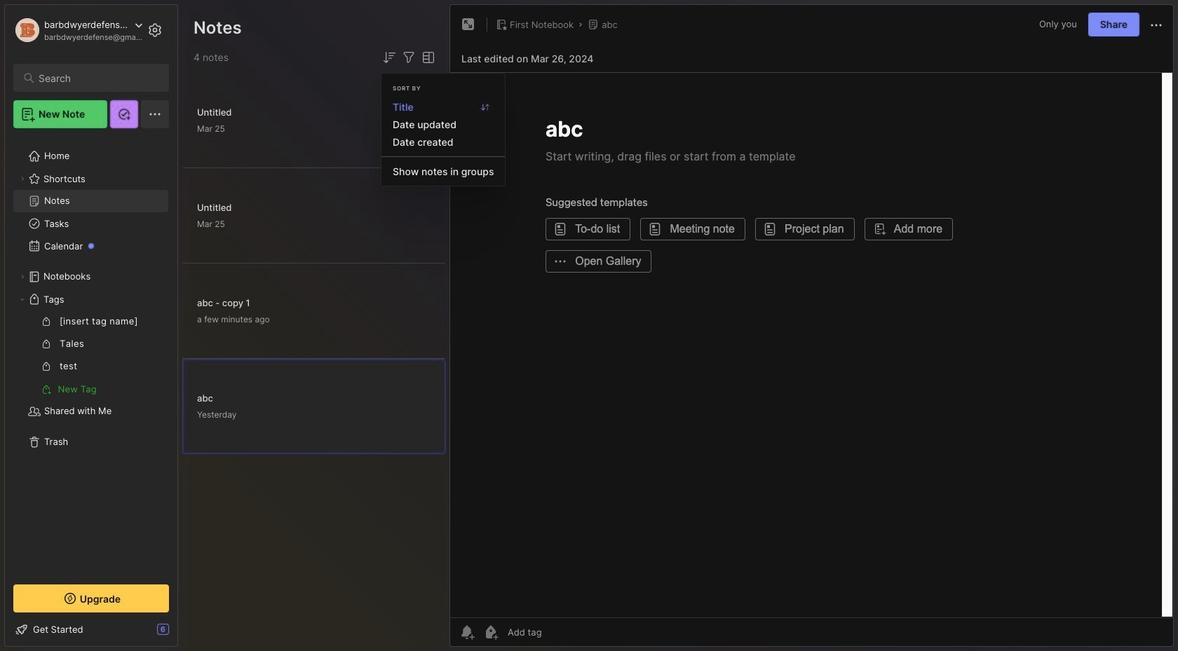 Task type: describe. For each thing, give the bounding box(es) containing it.
Help and Learning task checklist field
[[5, 619, 177, 641]]

Add tag field
[[506, 626, 612, 639]]

expand tags image
[[18, 295, 27, 304]]

add tag image
[[483, 624, 499, 641]]

more actions image
[[1148, 17, 1165, 34]]

Account field
[[13, 16, 143, 44]]

Add filters field
[[401, 49, 417, 66]]

tree inside main element
[[5, 137, 177, 572]]

expand notebooks image
[[18, 273, 27, 281]]

View options field
[[417, 49, 437, 66]]

click to collapse image
[[177, 626, 188, 643]]

main element
[[0, 0, 182, 652]]

Search text field
[[39, 72, 156, 85]]

add filters image
[[401, 49, 417, 66]]

note window element
[[450, 4, 1174, 651]]



Task type: locate. For each thing, give the bounding box(es) containing it.
group
[[13, 311, 168, 401]]

More actions field
[[1148, 16, 1165, 34]]

expand note image
[[460, 16, 477, 33]]

settings image
[[147, 22, 163, 39]]

add a reminder image
[[459, 624, 476, 641]]

dropdown list menu
[[382, 97, 505, 180]]

tree
[[5, 137, 177, 572]]

None search field
[[39, 69, 156, 86]]

Note Editor text field
[[450, 72, 1173, 618]]

Sort options field
[[381, 49, 398, 66]]

none search field inside main element
[[39, 69, 156, 86]]

group inside main element
[[13, 311, 168, 401]]



